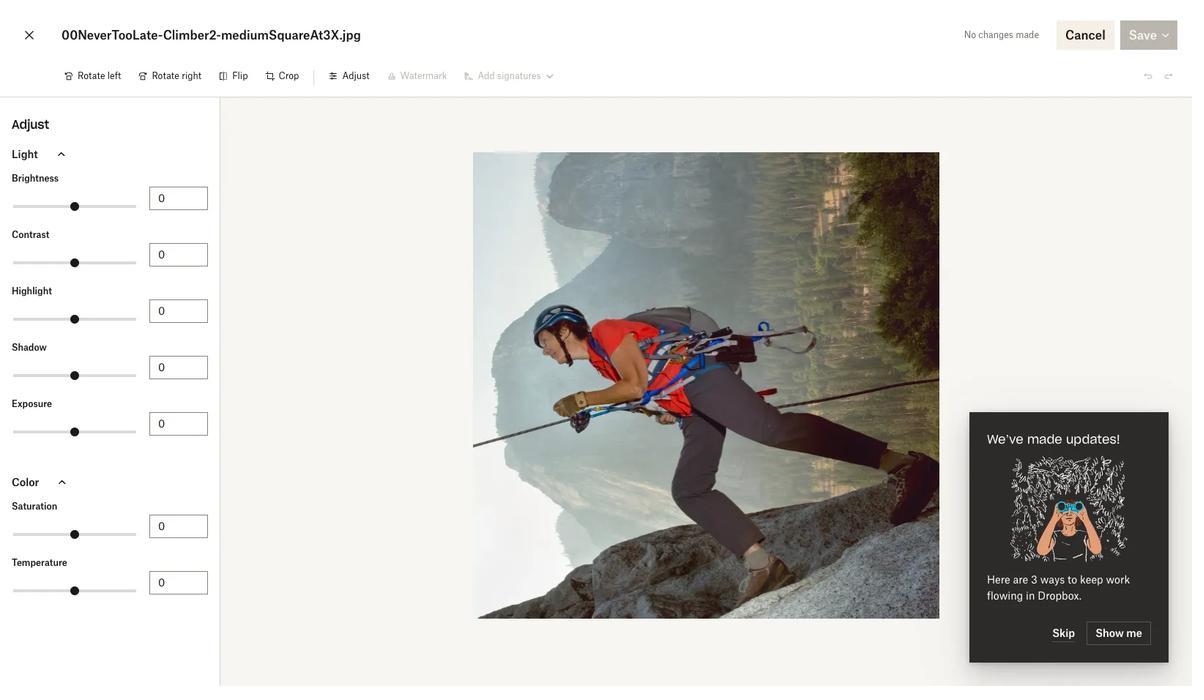 Task type: vqa. For each thing, say whether or not it's contained in the screenshot.
"Shadow" number field
yes



Task type: describe. For each thing, give the bounding box(es) containing it.
crop button
[[257, 64, 308, 88]]

show me
[[1095, 627, 1142, 639]]

here
[[987, 573, 1010, 586]]

mediumsquareat3x.jpg
[[221, 28, 361, 42]]

00nevertoolate-climber2-mediumsquareat3x.jpg
[[62, 28, 361, 42]]

temperature
[[12, 557, 67, 568]]

brightness
[[12, 173, 59, 184]]

changes
[[978, 29, 1013, 40]]

show
[[1095, 627, 1124, 639]]

updates!
[[1066, 432, 1120, 447]]

to
[[1068, 573, 1077, 586]]

ways
[[1040, 573, 1065, 586]]

1 vertical spatial made
[[1027, 432, 1062, 447]]

dropbox.
[[1038, 589, 1082, 602]]

flip
[[232, 70, 248, 81]]

rotate left button
[[56, 64, 130, 88]]

color button
[[0, 465, 220, 499]]

Exposure number field
[[158, 416, 199, 432]]

in
[[1026, 589, 1035, 602]]

exposure
[[12, 398, 52, 409]]

no changes made
[[964, 29, 1039, 40]]

we've
[[987, 432, 1023, 447]]

cancel
[[1065, 28, 1105, 42]]

Temperature range field
[[13, 589, 136, 592]]

Shadow range field
[[13, 374, 136, 377]]

3
[[1031, 573, 1037, 586]]

adjust inside button
[[342, 70, 369, 81]]



Task type: locate. For each thing, give the bounding box(es) containing it.
rotate for rotate right
[[152, 70, 179, 81]]

color
[[12, 476, 39, 488]]

light
[[12, 148, 38, 160]]

flowing
[[987, 589, 1023, 602]]

skip button
[[1052, 625, 1075, 642]]

adjust
[[342, 70, 369, 81], [12, 117, 49, 132]]

rotate left right on the top
[[152, 70, 179, 81]]

rotate right button
[[130, 64, 210, 88]]

adjust right crop
[[342, 70, 369, 81]]

1 horizontal spatial adjust
[[342, 70, 369, 81]]

highlight
[[12, 286, 52, 297]]

rotate right
[[152, 70, 202, 81]]

rotate
[[78, 70, 105, 81], [152, 70, 179, 81]]

climber2-
[[163, 28, 221, 42]]

1 horizontal spatial rotate
[[152, 70, 179, 81]]

2 rotate from the left
[[152, 70, 179, 81]]

Contrast range field
[[13, 261, 136, 264]]

Exposure range field
[[13, 431, 136, 433]]

me
[[1126, 627, 1142, 639]]

contrast
[[12, 229, 49, 240]]

made right changes
[[1016, 29, 1039, 40]]

adjust up light
[[12, 117, 49, 132]]

close image
[[21, 23, 38, 47]]

light button
[[0, 137, 220, 171]]

we've made updates!
[[987, 432, 1120, 447]]

Highlight range field
[[13, 318, 136, 321]]

skip
[[1052, 626, 1075, 639]]

flip button
[[210, 64, 257, 88]]

saturation
[[12, 501, 57, 512]]

0 vertical spatial made
[[1016, 29, 1039, 40]]

made
[[1016, 29, 1039, 40], [1027, 432, 1062, 447]]

no
[[964, 29, 976, 40]]

rotate left
[[78, 70, 121, 81]]

rotate for rotate left
[[78, 70, 105, 81]]

Highlight number field
[[158, 303, 199, 319]]

right
[[182, 70, 202, 81]]

shadow
[[12, 342, 47, 353]]

left
[[107, 70, 121, 81]]

keep
[[1080, 573, 1103, 586]]

Shadow number field
[[158, 360, 199, 376]]

Saturation number field
[[158, 518, 199, 535]]

cancel button
[[1057, 21, 1114, 50]]

show me button
[[1087, 622, 1151, 645]]

Saturation range field
[[13, 533, 136, 536]]

Contrast number field
[[158, 247, 199, 263]]

Brightness range field
[[13, 205, 136, 208]]

rotate left left at the left
[[78, 70, 105, 81]]

adjust button
[[320, 64, 378, 88]]

Brightness number field
[[158, 190, 199, 206]]

0 vertical spatial adjust
[[342, 70, 369, 81]]

work
[[1106, 573, 1130, 586]]

here are 3 ways to keep work flowing in dropbox.
[[987, 573, 1130, 602]]

are
[[1013, 573, 1028, 586]]

00nevertoolate-
[[62, 28, 163, 42]]

made right we've
[[1027, 432, 1062, 447]]

0 horizontal spatial rotate
[[78, 70, 105, 81]]

1 vertical spatial adjust
[[12, 117, 49, 132]]

1 rotate from the left
[[78, 70, 105, 81]]

crop
[[279, 70, 299, 81]]

0 horizontal spatial adjust
[[12, 117, 49, 132]]

Temperature number field
[[158, 575, 199, 591]]



